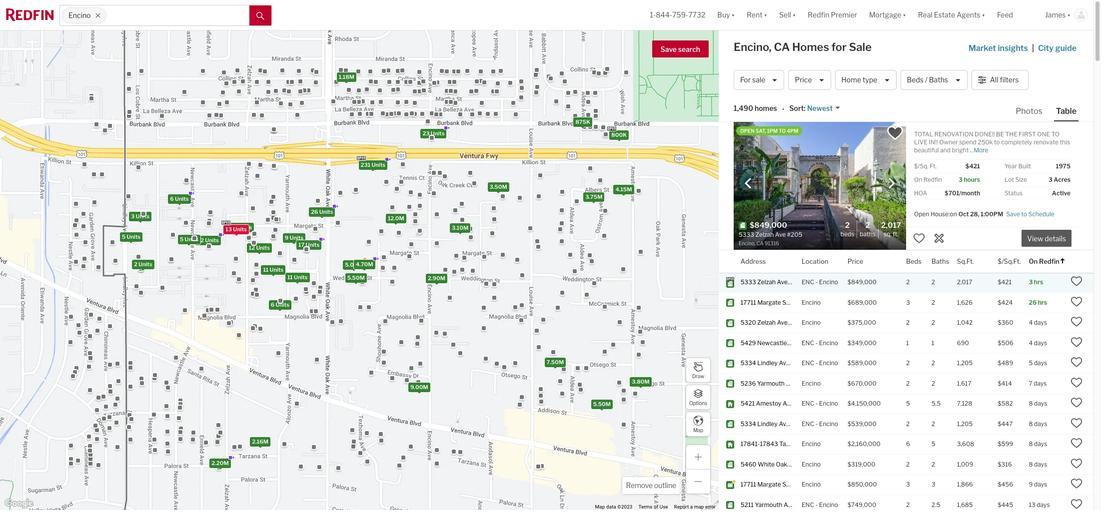 Task type: vqa. For each thing, say whether or not it's contained in the screenshot.


Task type: describe. For each thing, give the bounding box(es) containing it.
previous button image
[[743, 178, 753, 188]]

favorite this home image for $489
[[1071, 357, 1083, 369]]

hrs for 26 hrs
[[1038, 299, 1047, 306]]

days for $582
[[1034, 400, 1047, 408]]

tarzana
[[779, 441, 801, 448]]

17711 for 17711 margate st #311
[[741, 299, 756, 306]]

be
[[996, 130, 1004, 138]]

$506
[[998, 339, 1014, 347]]

st for #5
[[782, 481, 788, 489]]

5333 zelzah ave #205 link
[[741, 279, 804, 287]]

1 vertical spatial 11 units
[[287, 274, 308, 281]]

ave for #125
[[779, 360, 790, 367]]

lot size
[[1005, 176, 1027, 183]]

enc for #125
[[802, 360, 814, 367]]

3 left hours
[[959, 176, 963, 183]]

0 vertical spatial 11
[[263, 266, 269, 273]]

2 1 from the left
[[932, 339, 934, 347]]

2 - from the top
[[816, 339, 818, 347]]

0 horizontal spatial 5.50m
[[347, 274, 365, 281]]

for
[[832, 40, 847, 53]]

table
[[1056, 106, 1077, 116]]

:
[[804, 104, 806, 113]]

favorite this home image for $582
[[1071, 397, 1083, 409]]

days for $447
[[1034, 420, 1047, 428]]

map data ©2023
[[595, 504, 633, 510]]

next button image
[[887, 178, 897, 188]]

8 for $599
[[1029, 441, 1033, 448]]

▾ for buy ▾
[[732, 11, 735, 19]]

$749,000
[[848, 501, 876, 509]]

homes
[[755, 104, 777, 113]]

3 up 2.5
[[932, 481, 936, 489]]

for
[[740, 76, 751, 84]]

draw button
[[686, 358, 711, 383]]

options button
[[686, 385, 711, 410]]

on inside button
[[1029, 257, 1038, 265]]

map region
[[0, 0, 795, 510]]

1 vertical spatial beds
[[841, 230, 854, 238]]

days for $489
[[1034, 360, 1047, 367]]

favorite this home image for $447
[[1071, 417, 1083, 429]]

2.5
[[932, 501, 940, 509]]

for sale button
[[734, 70, 785, 90]]

open
[[740, 128, 755, 134]]

▾ for james ▾
[[1067, 11, 1071, 19]]

1 vertical spatial to
[[1021, 210, 1027, 218]]

of
[[654, 504, 658, 510]]

$539,000
[[848, 420, 877, 428]]

days for $445
[[1037, 501, 1050, 509]]

photo of 5333 zelzah ave #205, encino, ca 91316 image
[[734, 122, 906, 250]]

james ▾
[[1045, 11, 1071, 19]]

2 inside "2 beds"
[[845, 221, 850, 230]]

in!!
[[929, 138, 938, 146]]

premier
[[831, 11, 857, 19]]

3 inside map "region"
[[131, 213, 135, 220]]

5 days
[[1029, 360, 1047, 367]]

$349,000
[[848, 339, 877, 347]]

hrs for 3 hrs
[[1034, 279, 1043, 286]]

1 vertical spatial 11
[[287, 274, 293, 281]]

a328
[[813, 461, 829, 468]]

1 horizontal spatial 6
[[271, 301, 274, 308]]

enc - encino for 5421 amestoy ave
[[802, 400, 838, 408]]

redfin premier button
[[802, 0, 863, 30]]

address
[[741, 257, 766, 265]]

759-
[[672, 11, 688, 19]]

sort :
[[789, 104, 806, 113]]

17711 margate st #5 link
[[741, 481, 797, 489]]

error
[[705, 504, 716, 510]]

beds / baths button
[[900, 70, 968, 90]]

x-out this home image
[[933, 232, 945, 244]]

0 horizontal spatial price button
[[788, 70, 831, 90]]

5334 for 5334 lindley ave #125
[[741, 360, 756, 367]]

1,205 for $489
[[957, 360, 973, 367]]

2,017 for 2,017 sq. ft.
[[881, 221, 901, 230]]

rent ▾ button
[[747, 0, 767, 30]]

the
[[1006, 130, 1018, 138]]

3.80m
[[632, 378, 650, 385]]

map for map
[[693, 427, 703, 433]]

3 right $850,000
[[906, 481, 910, 489]]

1 horizontal spatial 5 units
[[180, 236, 198, 243]]

google image
[[2, 497, 35, 510]]

9 units
[[285, 235, 303, 242]]

days for $316
[[1034, 461, 1047, 468]]

sq.ft. button
[[957, 250, 974, 273]]

5429 newcastle ave #213
[[741, 339, 814, 347]]

view details link
[[1022, 229, 1072, 247]]

▾ for rent ▾
[[764, 11, 767, 19]]

home
[[842, 76, 861, 84]]

3.50m
[[490, 184, 507, 191]]

5236 yarmouth ave #209 link
[[741, 380, 813, 388]]

0 vertical spatial ft.
[[930, 162, 937, 170]]

13 days
[[1029, 501, 1050, 509]]

ave for #237
[[779, 420, 790, 428]]

1 vertical spatial save
[[1006, 210, 1020, 218]]

options
[[689, 400, 707, 406]]

total renovation done!! be the first one to live in!! owner spend 250k to completely renovate this beautiful and bright ...
[[914, 130, 1070, 154]]

17
[[298, 241, 305, 248]]

data
[[606, 504, 616, 510]]

favorite this home image for $599
[[1071, 438, 1083, 450]]

$849,000
[[848, 279, 877, 286]]

9 for 9 days
[[1029, 481, 1033, 489]]

$489
[[998, 360, 1013, 367]]

2 units
[[134, 261, 152, 268]]

8 days for $599
[[1029, 441, 1047, 448]]

all filters
[[990, 76, 1019, 84]]

©2023
[[617, 504, 633, 510]]

agents
[[957, 11, 980, 19]]

enc for #205
[[802, 279, 814, 286]]

$582
[[998, 400, 1013, 408]]

2 vertical spatial baths
[[932, 257, 949, 265]]

margate for #5
[[757, 481, 781, 489]]

$701/month
[[945, 189, 980, 197]]

26 units
[[311, 208, 333, 215]]

8 days for $447
[[1029, 420, 1047, 428]]

rent
[[747, 11, 763, 19]]

4 days for $506
[[1029, 339, 1047, 347]]

real estate agents ▾ link
[[918, 0, 985, 30]]

2,017 for 2,017
[[957, 279, 972, 286]]

view details
[[1027, 235, 1066, 243]]

17843
[[760, 441, 778, 448]]

done!!
[[975, 130, 995, 138]]

save inside button
[[661, 45, 677, 53]]

1 horizontal spatial 6 units
[[271, 301, 289, 308]]

sell ▾ button
[[779, 0, 796, 30]]

#5
[[790, 481, 797, 489]]

remove encino image
[[95, 12, 101, 18]]

2 vertical spatial 6
[[906, 441, 910, 448]]

1 vertical spatial baths
[[860, 230, 876, 238]]

8 for $447
[[1029, 420, 1033, 428]]

enc for #12
[[802, 501, 814, 509]]

4 enc from the top
[[802, 400, 814, 408]]

8 days for $582
[[1029, 400, 1047, 408]]

$2,160,000
[[848, 441, 881, 448]]

unit
[[801, 461, 812, 468]]

2,017 sq. ft.
[[881, 221, 901, 238]]

draw
[[692, 373, 704, 379]]

favorite button checkbox
[[887, 124, 904, 141]]

$456
[[998, 481, 1013, 489]]

days for $506
[[1034, 339, 1047, 347]]

days for $599
[[1034, 441, 1047, 448]]

17711 for 17711 margate st #5
[[741, 481, 756, 489]]

lindley for #237
[[757, 420, 778, 428]]

3 down the beds button
[[906, 299, 910, 306]]

1 horizontal spatial 5.50m
[[593, 401, 611, 408]]

7,128
[[957, 400, 972, 408]]

market insights link
[[969, 32, 1028, 54]]

days for $360
[[1034, 319, 1047, 327]]

outline
[[654, 481, 676, 490]]

feed
[[997, 11, 1013, 19]]

feed button
[[991, 0, 1039, 30]]

use
[[660, 504, 668, 510]]

buy
[[717, 11, 730, 19]]

5421 amestoy ave link
[[741, 400, 793, 408]]

favorite this home image for $421
[[1071, 276, 1083, 288]]

5211 yarmouth ave #12 link
[[741, 501, 806, 510]]

redfin inside button
[[808, 11, 829, 19]]

sell ▾ button
[[773, 0, 802, 30]]

1-
[[650, 11, 656, 19]]

$360
[[998, 319, 1013, 327]]

beds button
[[906, 250, 922, 273]]

•
[[782, 105, 784, 113]]

8 for $582
[[1029, 400, 1033, 408]]

size
[[1015, 176, 1027, 183]]

5421
[[741, 400, 755, 408]]

4 days for $360
[[1029, 319, 1047, 327]]

5320 zelzah ave #102 encino
[[741, 319, 821, 327]]

800k
[[611, 131, 627, 138]]

3 up the 26 hrs at the right bottom of the page
[[1029, 279, 1033, 286]]

- for 5333 zelzah ave #205
[[816, 279, 818, 286]]

$316
[[998, 461, 1012, 468]]

newest
[[807, 104, 833, 113]]

ave right amestoy
[[783, 400, 793, 408]]

oct
[[959, 210, 969, 218]]

...
[[970, 146, 974, 154]]



Task type: locate. For each thing, give the bounding box(es) containing it.
1 8 from the top
[[1029, 400, 1033, 408]]

terms of use
[[639, 504, 668, 510]]

photos button
[[1014, 106, 1054, 120]]

2 favorite this home image from the top
[[1071, 438, 1083, 450]]

1 vertical spatial 5334
[[741, 420, 756, 428]]

5333 zelzah ave #205 enc - encino
[[741, 279, 838, 286]]

to right one at the right of the page
[[1052, 130, 1060, 138]]

city guide link
[[1038, 42, 1079, 54]]

- right #12 at the bottom of the page
[[816, 501, 818, 509]]

8 days for $316
[[1029, 461, 1047, 468]]

enc - encino for 5429 newcastle ave #213
[[802, 339, 838, 347]]

zelzah for 5333
[[757, 279, 776, 286]]

8 days up "9 days"
[[1029, 461, 1047, 468]]

1 vertical spatial $421
[[998, 279, 1012, 286]]

map
[[694, 504, 704, 510]]

sat,
[[756, 128, 766, 134]]

beds left 2 baths
[[841, 230, 854, 238]]

1 zelzah from the top
[[757, 279, 776, 286]]

photos
[[1016, 106, 1043, 116]]

0 horizontal spatial price
[[795, 76, 812, 84]]

price button up $849,000
[[848, 250, 863, 273]]

4 - from the top
[[816, 400, 818, 408]]

0 horizontal spatial ft.
[[893, 230, 899, 238]]

margate for #311
[[757, 299, 781, 306]]

▾ right buy
[[732, 11, 735, 19]]

3 - from the top
[[816, 360, 818, 367]]

0 vertical spatial price button
[[788, 70, 831, 90]]

built
[[1018, 162, 1031, 170]]

enc up 17841-17843 tarzana st on the right of the page
[[802, 420, 814, 428]]

2 4 days from the top
[[1029, 339, 1047, 347]]

real estate agents ▾
[[918, 11, 985, 19]]

map
[[693, 427, 703, 433], [595, 504, 605, 510]]

days down "9 days"
[[1037, 501, 1050, 509]]

zelzah for 5320
[[757, 319, 776, 327]]

ave left "#125"
[[779, 360, 790, 367]]

enc down 17711 margate st #5 encino at the bottom of the page
[[802, 501, 814, 509]]

0 horizontal spatial save
[[661, 45, 677, 53]]

4.70m
[[356, 261, 373, 268]]

mortgage ▾ button
[[863, 0, 912, 30]]

3 ▾ from the left
[[793, 11, 796, 19]]

2 8 days from the top
[[1029, 420, 1047, 428]]

12.0m
[[388, 215, 404, 222]]

ave for #205
[[777, 279, 788, 286]]

completely
[[1001, 138, 1032, 146]]

favorite this home image for $456
[[1071, 478, 1083, 490]]

$4,150,000
[[848, 400, 881, 408]]

baths right /
[[929, 76, 948, 84]]

1 vertical spatial 6 units
[[271, 301, 289, 308]]

st left #311
[[782, 299, 788, 306]]

ave left the #205 at the bottom
[[777, 279, 788, 286]]

price up :
[[795, 76, 812, 84]]

1 5334 from the top
[[741, 360, 756, 367]]

1 8 days from the top
[[1029, 400, 1047, 408]]

1 vertical spatial 1,205
[[957, 420, 973, 428]]

0 vertical spatial 11 units
[[263, 266, 283, 273]]

1 vertical spatial on redfin
[[1029, 257, 1060, 265]]

▾ inside 'link'
[[982, 11, 985, 19]]

4 days
[[1029, 319, 1047, 327], [1029, 339, 1047, 347]]

beautiful
[[914, 146, 939, 154]]

3 enc from the top
[[802, 360, 814, 367]]

save left search
[[661, 45, 677, 53]]

1-844-759-7732 link
[[650, 11, 705, 19]]

3 8 days from the top
[[1029, 441, 1047, 448]]

#12
[[796, 501, 806, 509]]

26 hrs
[[1029, 299, 1047, 306]]

on redfin inside the on redfin button
[[1029, 257, 1060, 265]]

st right tarzana
[[803, 441, 809, 448]]

estate
[[934, 11, 955, 19]]

days up 5 days
[[1034, 339, 1047, 347]]

0 vertical spatial enc - encino
[[802, 339, 838, 347]]

4 for $506
[[1029, 339, 1033, 347]]

redfin down $/sq. ft.
[[924, 176, 942, 183]]

9 up 13 days at the bottom of the page
[[1029, 481, 1033, 489]]

enc down location button at right
[[802, 279, 814, 286]]

1 horizontal spatial 11 units
[[287, 274, 308, 281]]

1,866
[[957, 481, 973, 489]]

1,042
[[957, 319, 973, 327]]

ave for #102
[[777, 319, 788, 327]]

0 horizontal spatial to
[[994, 138, 1000, 146]]

1 horizontal spatial 2,017
[[957, 279, 972, 286]]

ave for #12
[[784, 501, 794, 509]]

5 - from the top
[[816, 420, 818, 428]]

favorite this home image
[[1071, 397, 1083, 409], [1071, 438, 1083, 450], [1071, 458, 1083, 470], [1071, 478, 1083, 490], [1071, 498, 1083, 510]]

7
[[1029, 380, 1033, 387]]

submit search image
[[256, 12, 264, 20]]

0 vertical spatial beds
[[907, 76, 924, 84]]

days down 7 days
[[1034, 400, 1047, 408]]

0 vertical spatial 26
[[311, 208, 318, 215]]

12 units
[[249, 244, 270, 251]]

$375,000
[[848, 319, 876, 327]]

5 favorite this home image from the top
[[1071, 498, 1083, 510]]

0 vertical spatial baths
[[929, 76, 948, 84]]

8 days right $447
[[1029, 420, 1047, 428]]

2 vertical spatial redfin
[[1039, 257, 1060, 265]]

5334 lindley ave #237 enc - encino
[[741, 420, 838, 428]]

beds inside button
[[907, 76, 924, 84]]

0 horizontal spatial 5 units
[[122, 233, 140, 240]]

1 horizontal spatial $421
[[998, 279, 1012, 286]]

lindley down newcastle
[[757, 360, 778, 367]]

map button
[[686, 412, 711, 437]]

zelzah right the 5333
[[757, 279, 776, 286]]

0 vertical spatial 6 units
[[170, 196, 189, 203]]

0 vertical spatial 2,017
[[881, 221, 901, 230]]

26 up 17 units
[[311, 208, 318, 215]]

0 vertical spatial $421
[[966, 162, 980, 170]]

3 hrs
[[1029, 279, 1043, 286]]

1 vertical spatial redfin
[[924, 176, 942, 183]]

1 vertical spatial 5.50m
[[593, 401, 611, 408]]

favorite button image
[[887, 124, 904, 141]]

favorite this home image for $360
[[1071, 316, 1083, 328]]

yarmouth down the 17711 margate st #5 link
[[755, 501, 782, 509]]

1 horizontal spatial price
[[848, 257, 863, 265]]

5.5
[[932, 400, 941, 408]]

26 for 26 units
[[311, 208, 318, 215]]

favorite this home image for $414
[[1071, 377, 1083, 389]]

days right $447
[[1034, 420, 1047, 428]]

1 horizontal spatial 11
[[287, 274, 293, 281]]

4 up 5 days
[[1029, 339, 1033, 347]]

#125
[[791, 360, 805, 367]]

days right $599
[[1034, 441, 1047, 448]]

8 right $447
[[1029, 420, 1033, 428]]

0 horizontal spatial 9
[[285, 235, 289, 242]]

days for $414
[[1034, 380, 1047, 387]]

2 inside 2 baths
[[865, 221, 870, 230]]

2,017 up sq.
[[881, 221, 901, 230]]

buy ▾ button
[[717, 0, 735, 30]]

- for 5334 lindley ave #125
[[816, 360, 818, 367]]

1 vertical spatial st
[[803, 441, 809, 448]]

0 horizontal spatial $421
[[966, 162, 980, 170]]

▾ for mortgage ▾
[[903, 11, 906, 19]]

favorite this home image for $445
[[1071, 498, 1083, 510]]

2,017 up 1,626
[[957, 279, 972, 286]]

6 ▾ from the left
[[1067, 11, 1071, 19]]

1 - from the top
[[816, 279, 818, 286]]

1 horizontal spatial to
[[1052, 130, 1060, 138]]

1 vertical spatial 2,017
[[957, 279, 972, 286]]

231 units
[[361, 161, 385, 168]]

0 vertical spatial 1,205
[[957, 360, 973, 367]]

0 vertical spatial yarmouth
[[757, 380, 785, 387]]

days up "9 days"
[[1034, 461, 1047, 468]]

1 ▾ from the left
[[732, 11, 735, 19]]

redfin down the view details
[[1039, 257, 1060, 265]]

1,009
[[957, 461, 973, 468]]

1,205 down 7,128
[[957, 420, 973, 428]]

1 lindley from the top
[[757, 360, 778, 367]]

margate down white
[[757, 481, 781, 489]]

1 horizontal spatial map
[[693, 427, 703, 433]]

5334 lindley ave #125 link
[[741, 360, 805, 368]]

0 horizontal spatial 26
[[311, 208, 318, 215]]

2 lindley from the top
[[757, 420, 778, 428]]

4 favorite this home image from the top
[[1071, 478, 1083, 490]]

▾ right mortgage
[[903, 11, 906, 19]]

enc down #213
[[802, 360, 814, 367]]

0 vertical spatial save
[[661, 45, 677, 53]]

to down be
[[994, 138, 1000, 146]]

4 days down the 26 hrs at the right bottom of the page
[[1029, 319, 1047, 327]]

6 - from the top
[[816, 501, 818, 509]]

1 enc from the top
[[802, 279, 814, 286]]

0 horizontal spatial on
[[914, 176, 922, 183]]

23 units
[[423, 130, 445, 137]]

0 vertical spatial on
[[914, 176, 922, 183]]

3 favorite this home image from the top
[[1071, 458, 1083, 470]]

ft. inside 2,017 sq. ft.
[[893, 230, 899, 238]]

1 vertical spatial on
[[1029, 257, 1038, 265]]

9 inside map "region"
[[285, 235, 289, 242]]

2 5334 from the top
[[741, 420, 756, 428]]

location button
[[802, 250, 828, 273]]

1 favorite this home image from the top
[[1071, 397, 1083, 409]]

2 enc - encino from the top
[[802, 400, 838, 408]]

0 vertical spatial 5.50m
[[347, 274, 365, 281]]

ave left the "#237"
[[779, 420, 790, 428]]

- right "#125"
[[816, 360, 818, 367]]

0 vertical spatial st
[[782, 299, 788, 306]]

to right 1pm
[[779, 128, 786, 134]]

0 vertical spatial zelzah
[[757, 279, 776, 286]]

ave left #209
[[786, 380, 797, 387]]

17711 up 5320
[[741, 299, 756, 306]]

26 inside map "region"
[[311, 208, 318, 215]]

1 vertical spatial price
[[848, 257, 863, 265]]

2 ▾ from the left
[[764, 11, 767, 19]]

owner
[[939, 138, 958, 146]]

hoa
[[914, 189, 927, 197]]

price button up :
[[788, 70, 831, 90]]

23
[[423, 130, 430, 137]]

1 horizontal spatial price button
[[848, 250, 863, 273]]

- for 5211 yarmouth ave #12
[[816, 501, 818, 509]]

yarmouth for 5211
[[755, 501, 782, 509]]

▾ right james
[[1067, 11, 1071, 19]]

0 horizontal spatial map
[[595, 504, 605, 510]]

8 days down 7 days
[[1029, 400, 1047, 408]]

5334 down 5421
[[741, 420, 756, 428]]

ave right "oak"
[[789, 461, 799, 468]]

1 vertical spatial 17711
[[741, 481, 756, 489]]

1 1 from the left
[[906, 339, 909, 347]]

5460 white oak ave unit a328 link
[[741, 461, 829, 469]]

#311
[[790, 299, 803, 306]]

1 vertical spatial 26
[[1029, 299, 1037, 306]]

0 vertical spatial to
[[994, 138, 1000, 146]]

4 8 days from the top
[[1029, 461, 1047, 468]]

4 down the 26 hrs at the right bottom of the page
[[1029, 319, 1033, 327]]

$445
[[998, 501, 1013, 509]]

filters
[[1000, 76, 1019, 84]]

$424
[[998, 299, 1013, 306]]

lindley down 5421 amestoy ave link
[[757, 420, 778, 428]]

$421
[[966, 162, 980, 170], [998, 279, 1012, 286]]

days for $456
[[1034, 481, 1047, 489]]

real estate agents ▾ button
[[912, 0, 991, 30]]

1 vertical spatial 4 days
[[1029, 339, 1047, 347]]

0 vertical spatial lindley
[[757, 360, 778, 367]]

1 vertical spatial ft.
[[893, 230, 899, 238]]

baths down x-out this home icon
[[932, 257, 949, 265]]

enc - encino up "#125"
[[802, 339, 838, 347]]

on up hoa
[[914, 176, 922, 183]]

1 right $349,000
[[906, 339, 909, 347]]

3 8 from the top
[[1029, 441, 1033, 448]]

0 horizontal spatial 1
[[906, 339, 909, 347]]

lindley
[[757, 360, 778, 367], [757, 420, 778, 428]]

1 enc - encino from the top
[[802, 339, 838, 347]]

2 inside map "region"
[[134, 261, 137, 268]]

$421 up hours
[[966, 162, 980, 170]]

on redfin down the view details
[[1029, 257, 1060, 265]]

days down the 26 hrs at the right bottom of the page
[[1034, 319, 1047, 327]]

beds left /
[[907, 76, 924, 84]]

8 up "9 days"
[[1029, 461, 1033, 468]]

margate down 5333 zelzah ave #205 link
[[757, 299, 781, 306]]

price up $849,000
[[848, 257, 863, 265]]

heading
[[739, 221, 820, 247]]

0 vertical spatial map
[[693, 427, 703, 433]]

4 8 from the top
[[1029, 461, 1033, 468]]

None search field
[[107, 5, 249, 25]]

1 vertical spatial 6
[[271, 301, 274, 308]]

4
[[1029, 319, 1033, 327], [1029, 339, 1033, 347]]

favorite this home image for $424
[[1071, 296, 1083, 308]]

ft. right $/sq.
[[930, 162, 937, 170]]

city
[[1038, 43, 1054, 53]]

▾ right rent
[[764, 11, 767, 19]]

- right the #205 at the bottom
[[816, 279, 818, 286]]

1.18m
[[339, 74, 354, 81]]

$589,000
[[848, 360, 877, 367]]

days up 13 days at the bottom of the page
[[1034, 481, 1047, 489]]

2 vertical spatial st
[[782, 481, 788, 489]]

2 vertical spatial beds
[[906, 257, 922, 265]]

all
[[990, 76, 998, 84]]

5334 for 5334 lindley ave #237
[[741, 420, 756, 428]]

1 horizontal spatial 26
[[1029, 299, 1037, 306]]

875k
[[576, 118, 590, 125]]

5429 newcastle ave #213 link
[[741, 339, 814, 348]]

1,205 for $447
[[957, 420, 973, 428]]

baths left sq.
[[860, 230, 876, 238]]

1 4 from the top
[[1029, 319, 1033, 327]]

$421 up $424
[[998, 279, 1012, 286]]

hrs down 3 hrs
[[1038, 299, 1047, 306]]

26 for 26 hrs
[[1029, 299, 1037, 306]]

11 down 9 units
[[287, 274, 293, 281]]

1:00pm
[[981, 210, 1003, 218]]

5 ▾ from the left
[[982, 11, 985, 19]]

map left data
[[595, 504, 605, 510]]

1 vertical spatial lindley
[[757, 420, 778, 428]]

3 acres
[[1049, 176, 1071, 183]]

enc
[[802, 279, 814, 286], [802, 339, 814, 347], [802, 360, 814, 367], [802, 400, 814, 408], [802, 420, 814, 428], [802, 501, 814, 509]]

2 margate from the top
[[757, 481, 781, 489]]

5334 lindley ave #125 enc - encino
[[741, 360, 838, 367]]

2 1,205 from the top
[[957, 420, 973, 428]]

mortgage
[[869, 11, 901, 19]]

1 1,205 from the top
[[957, 360, 973, 367]]

3 left acres
[[1049, 176, 1053, 183]]

- for 5334 lindley ave #237
[[816, 420, 818, 428]]

0 horizontal spatial 6
[[170, 196, 174, 203]]

favorite this home image
[[913, 232, 925, 244], [1071, 276, 1083, 288], [1071, 296, 1083, 308], [1071, 316, 1083, 328], [1071, 336, 1083, 348], [1071, 357, 1083, 369], [1071, 377, 1083, 389], [1071, 417, 1083, 429]]

1 vertical spatial price button
[[848, 250, 863, 273]]

0 vertical spatial 4 days
[[1029, 319, 1047, 327]]

|
[[1032, 43, 1034, 53]]

to left schedule
[[1021, 210, 1027, 218]]

real
[[918, 11, 933, 19]]

11
[[263, 266, 269, 273], [287, 274, 293, 281]]

1 left 690
[[932, 339, 934, 347]]

9 left 17
[[285, 235, 289, 242]]

0 vertical spatial 9
[[285, 235, 289, 242]]

baths button
[[932, 250, 949, 273]]

0 vertical spatial price
[[795, 76, 812, 84]]

1 horizontal spatial on redfin
[[1029, 257, 1060, 265]]

favorite this home image for $316
[[1071, 458, 1083, 470]]

home type
[[842, 76, 877, 84]]

- up 5334 lindley ave #237 enc - encino
[[816, 400, 818, 408]]

1 horizontal spatial redfin
[[924, 176, 942, 183]]

favorite this home image for $506
[[1071, 336, 1083, 348]]

1,205 up 1,617
[[957, 360, 973, 367]]

0 horizontal spatial on redfin
[[914, 176, 942, 183]]

4 for $360
[[1029, 319, 1033, 327]]

1 vertical spatial map
[[595, 504, 605, 510]]

8 right $599
[[1029, 441, 1033, 448]]

3 up 2 units
[[131, 213, 135, 220]]

1 17711 from the top
[[741, 299, 756, 306]]

3
[[959, 176, 963, 183], [1049, 176, 1053, 183], [131, 213, 135, 220], [1029, 279, 1033, 286], [906, 299, 910, 306], [906, 481, 910, 489], [932, 481, 936, 489]]

yarmouth for 5236
[[757, 380, 785, 387]]

st for #311
[[782, 299, 788, 306]]

lindley for #125
[[757, 360, 778, 367]]

sale
[[849, 40, 872, 53]]

9 for 9 units
[[285, 235, 289, 242]]

0 vertical spatial 5334
[[741, 360, 756, 367]]

17711 down 5460
[[741, 481, 756, 489]]

beds for the beds button
[[906, 257, 922, 265]]

2 horizontal spatial 6
[[906, 441, 910, 448]]

- right the "#237"
[[816, 420, 818, 428]]

0 vertical spatial 4
[[1029, 319, 1033, 327]]

st inside 'link'
[[803, 441, 809, 448]]

8 days right $599
[[1029, 441, 1047, 448]]

1 horizontal spatial on
[[1029, 257, 1038, 265]]

1 vertical spatial margate
[[757, 481, 781, 489]]

3.75m
[[585, 193, 603, 200]]

zelzah right 5320
[[757, 319, 776, 327]]

1 vertical spatial 4
[[1029, 339, 1033, 347]]

to inside total renovation done!! be the first one to live in!! owner spend 250k to completely renovate this beautiful and bright ...
[[994, 138, 1000, 146]]

remove outline
[[626, 481, 676, 490]]

5 enc from the top
[[802, 420, 814, 428]]

4 ▾ from the left
[[903, 11, 906, 19]]

32
[[197, 237, 204, 244]]

3,608
[[957, 441, 974, 448]]

5334 down 5429
[[741, 360, 756, 367]]

beds for beds / baths
[[907, 76, 924, 84]]

details
[[1045, 235, 1066, 243]]

#209
[[798, 380, 813, 387]]

1 horizontal spatial ft.
[[930, 162, 937, 170]]

ft. right sq.
[[893, 230, 899, 238]]

/
[[925, 76, 928, 84]]

yarmouth down 5334 lindley ave #125 link
[[757, 380, 785, 387]]

0 horizontal spatial 11 units
[[263, 266, 283, 273]]

enc down #209
[[802, 400, 814, 408]]

days right 7
[[1034, 380, 1047, 387]]

2 zelzah from the top
[[757, 319, 776, 327]]

2 17711 from the top
[[741, 481, 756, 489]]

1 4 days from the top
[[1029, 319, 1047, 327]]

baths inside button
[[929, 76, 948, 84]]

1 vertical spatial hrs
[[1038, 299, 1047, 306]]

to inside total renovation done!! be the first one to live in!! owner spend 250k to completely renovate this beautiful and bright ...
[[1052, 130, 1060, 138]]

1 vertical spatial enc - encino
[[802, 400, 838, 408]]

1 horizontal spatial save
[[1006, 210, 1020, 218]]

1 margate from the top
[[757, 299, 781, 306]]

on
[[914, 176, 922, 183], [1029, 257, 1038, 265]]

▾ for sell ▾
[[793, 11, 796, 19]]

2 enc from the top
[[802, 339, 814, 347]]

open house: on oct 28, 1:00pm save to schedule
[[914, 210, 1055, 218]]

save down status
[[1006, 210, 1020, 218]]

8 for $316
[[1029, 461, 1033, 468]]

9 days
[[1029, 481, 1047, 489]]

4 days up 5 days
[[1029, 339, 1047, 347]]

map down options
[[693, 427, 703, 433]]

4.15m
[[616, 186, 632, 193]]

enc - encino
[[802, 339, 838, 347], [802, 400, 838, 408]]

map inside button
[[693, 427, 703, 433]]

2 4 from the top
[[1029, 339, 1033, 347]]

ave left #102
[[777, 319, 788, 327]]

▾ right 'agents'
[[982, 11, 985, 19]]

2 horizontal spatial redfin
[[1039, 257, 1060, 265]]

1 vertical spatial 9
[[1029, 481, 1033, 489]]

6 enc from the top
[[802, 501, 814, 509]]

0 vertical spatial on redfin
[[914, 176, 942, 183]]

enc for #237
[[802, 420, 814, 428]]

st
[[782, 299, 788, 306], [803, 441, 809, 448], [782, 481, 788, 489]]

0 horizontal spatial 11
[[263, 266, 269, 273]]

ave for #213
[[788, 339, 799, 347]]

2 8 from the top
[[1029, 420, 1033, 428]]

11 units down 17
[[287, 274, 308, 281]]

redfin inside button
[[1039, 257, 1060, 265]]

buy ▾
[[717, 11, 735, 19]]

1 horizontal spatial 9
[[1029, 481, 1033, 489]]

map for map data ©2023
[[595, 504, 605, 510]]

ave left #12 at the bottom of the page
[[784, 501, 794, 509]]

2 beds
[[841, 221, 854, 238]]

save search
[[661, 45, 700, 53]]

0 horizontal spatial to
[[779, 128, 786, 134]]

7 days
[[1029, 380, 1047, 387]]

a
[[690, 504, 693, 510]]

save
[[661, 45, 677, 53], [1006, 210, 1020, 218]]

0 vertical spatial 6
[[170, 196, 174, 203]]

on redfin down $/sq. ft.
[[914, 176, 942, 183]]

0 vertical spatial margate
[[757, 299, 781, 306]]

ave for #209
[[786, 380, 797, 387]]



